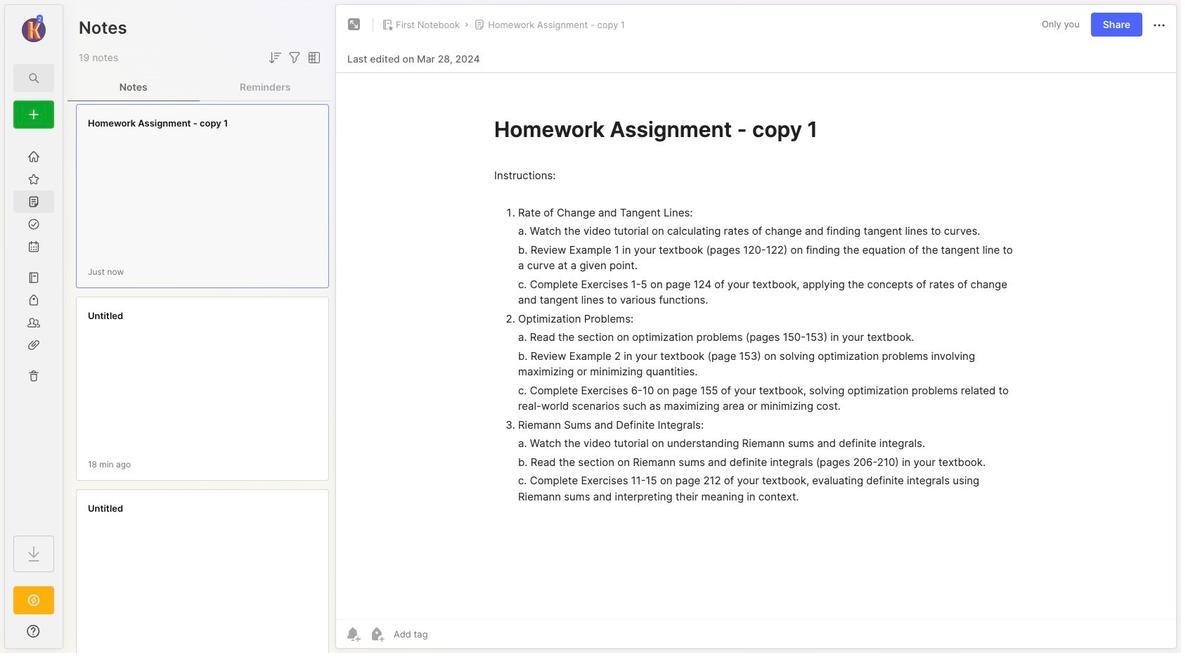 Task type: locate. For each thing, give the bounding box(es) containing it.
Account field
[[5, 13, 63, 44]]

tree
[[5, 137, 63, 523]]

More actions field
[[1152, 16, 1168, 34]]

main element
[[0, 0, 68, 654]]

tab list
[[68, 73, 331, 101]]

upgrade image
[[25, 592, 42, 609]]

note window element
[[336, 4, 1178, 653]]



Task type: vqa. For each thing, say whether or not it's contained in the screenshot.
Close IMAGE
no



Task type: describe. For each thing, give the bounding box(es) containing it.
add tag image
[[369, 626, 386, 643]]

View options field
[[303, 49, 323, 66]]

Sort options field
[[267, 49, 283, 66]]

Add tag field
[[393, 628, 499, 641]]

WHAT'S NEW field
[[5, 620, 63, 643]]

click to expand image
[[62, 627, 72, 644]]

edit search image
[[25, 70, 42, 87]]

add a reminder image
[[345, 626, 362, 643]]

Note Editor text field
[[336, 72, 1177, 620]]

home image
[[27, 150, 41, 164]]

Add filters field
[[286, 49, 303, 66]]

tree inside main element
[[5, 137, 63, 523]]

more actions image
[[1152, 17, 1168, 34]]

add filters image
[[286, 49, 303, 66]]

expand note image
[[346, 16, 363, 33]]



